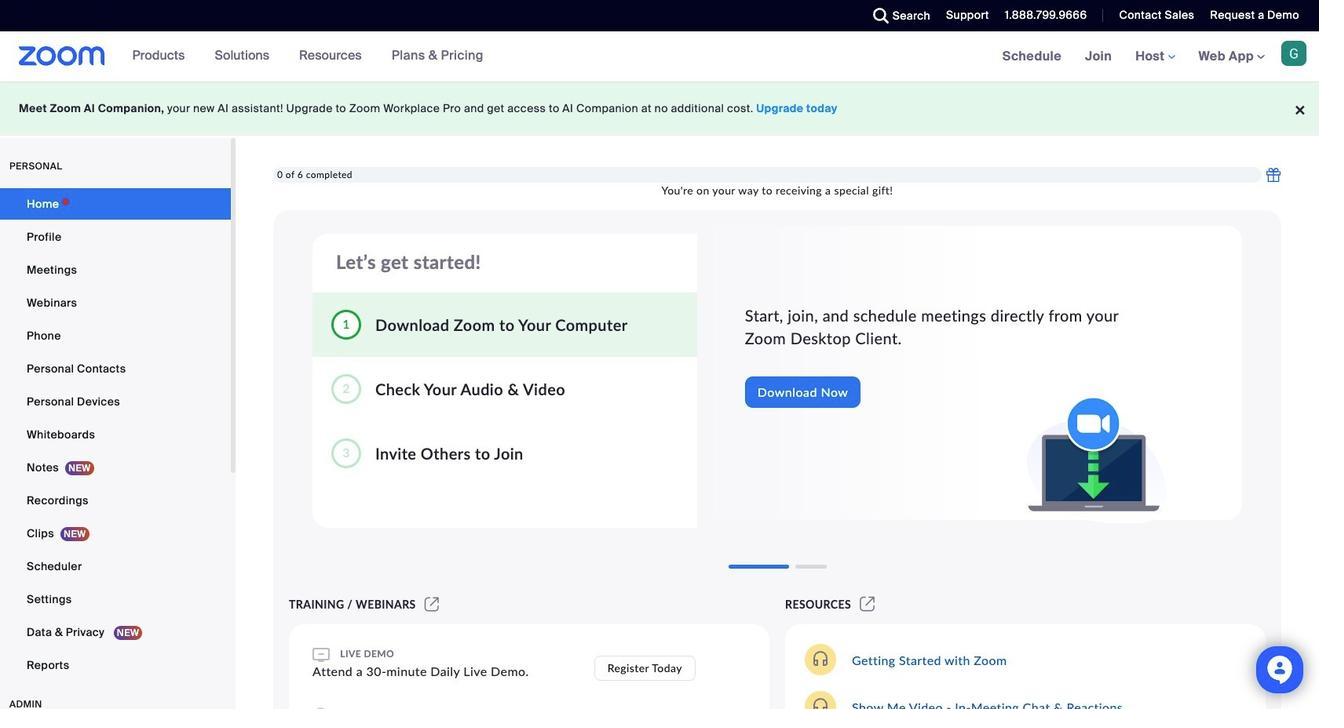 Task type: describe. For each thing, give the bounding box(es) containing it.
profile picture image
[[1282, 41, 1307, 66]]

meetings navigation
[[991, 31, 1319, 82]]



Task type: vqa. For each thing, say whether or not it's contained in the screenshot.
the rightmost WINDOW NEW image
yes



Task type: locate. For each thing, give the bounding box(es) containing it.
window new image
[[422, 598, 441, 612]]

footer
[[0, 82, 1319, 136]]

banner
[[0, 31, 1319, 82]]

personal menu menu
[[0, 188, 231, 683]]

product information navigation
[[121, 31, 495, 82]]

zoom logo image
[[19, 46, 105, 66]]

window new image
[[858, 598, 878, 612]]



